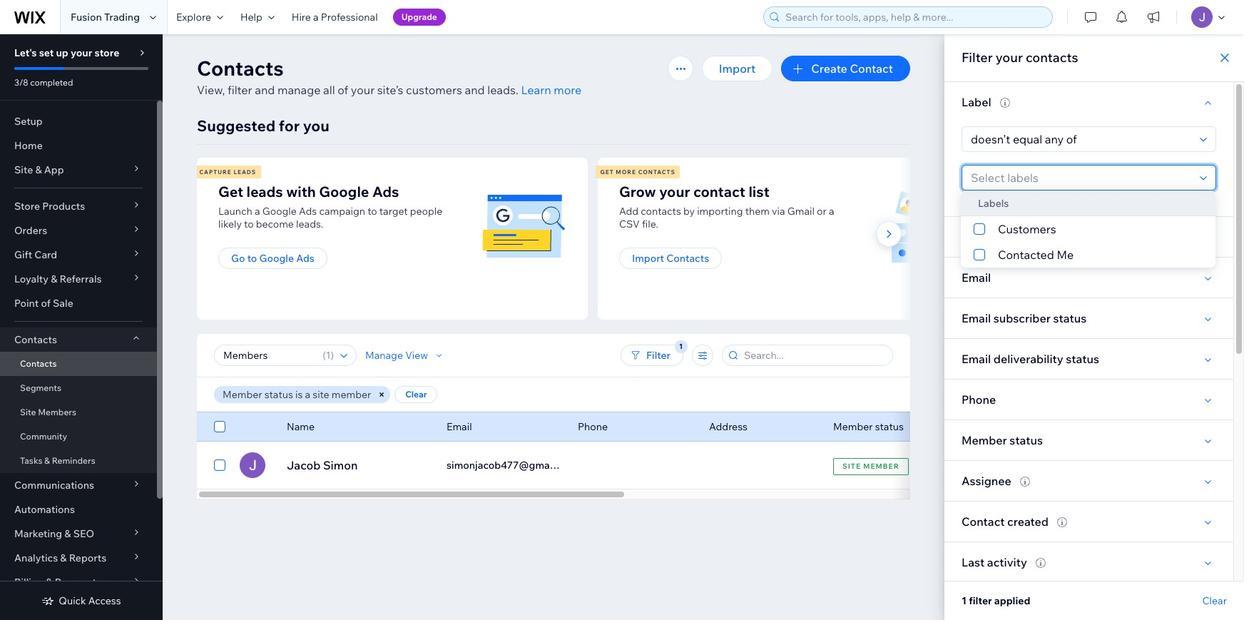 Task type: vqa. For each thing, say whether or not it's contained in the screenshot.
these
no



Task type: locate. For each thing, give the bounding box(es) containing it.
of left sale
[[41, 297, 51, 310]]

2 vertical spatial google
[[259, 252, 294, 265]]

your
[[71, 46, 92, 59], [996, 49, 1023, 66], [351, 83, 375, 97], [659, 183, 690, 200]]

1 horizontal spatial filter
[[962, 49, 993, 66]]

member right view link
[[864, 461, 900, 471]]

automations
[[14, 503, 75, 516]]

your inside grow your contact list add contacts by importing them via gmail or a csv file.
[[659, 183, 690, 200]]

0 vertical spatial phone
[[962, 392, 996, 407]]

1 horizontal spatial and
[[465, 83, 485, 97]]

0 horizontal spatial contact
[[850, 61, 893, 76]]

import inside 'button'
[[719, 61, 756, 76]]

get
[[218, 183, 243, 200]]

and right customers
[[465, 83, 485, 97]]

1 horizontal spatial contact
[[962, 514, 1005, 529]]

list box containing customers
[[961, 191, 1216, 268]]

and
[[255, 83, 275, 97], [465, 83, 485, 97]]

0 vertical spatial clear
[[405, 389, 427, 400]]

manage view button
[[365, 349, 445, 362]]

your inside sidebar element
[[71, 46, 92, 59]]

sidebar element
[[0, 34, 163, 620]]

filter right view,
[[228, 83, 252, 97]]

csv
[[619, 218, 640, 230]]

google
[[319, 183, 369, 200], [262, 205, 297, 218], [259, 252, 294, 265]]

a down leads
[[255, 205, 260, 218]]

status right deliverability
[[1066, 352, 1100, 366]]

to right "go"
[[247, 252, 257, 265]]

& for marketing
[[64, 527, 71, 540]]

0 horizontal spatial of
[[41, 297, 51, 310]]

0 vertical spatial import
[[719, 61, 756, 76]]

0 horizontal spatial clear button
[[395, 386, 438, 403]]

site for site members
[[20, 407, 36, 417]]

community link
[[0, 425, 157, 449]]

ads down 'with'
[[299, 205, 317, 218]]

for
[[279, 116, 300, 135]]

& right tasks
[[44, 455, 50, 466]]

0 horizontal spatial phone
[[578, 420, 608, 433]]

filter your contacts
[[962, 49, 1078, 66]]

contacts
[[638, 168, 676, 176]]

0 vertical spatial clear button
[[395, 386, 438, 403]]

import inside button
[[632, 252, 664, 265]]

list
[[195, 158, 995, 320]]

import for import
[[719, 61, 756, 76]]

contact down assignee on the bottom of page
[[962, 514, 1005, 529]]

0 horizontal spatial and
[[255, 83, 275, 97]]

1 horizontal spatial of
[[338, 83, 348, 97]]

1 vertical spatial leads.
[[296, 218, 323, 230]]

1 vertical spatial contact
[[962, 514, 1005, 529]]

view
[[405, 349, 428, 362], [811, 458, 838, 472]]

point
[[14, 297, 39, 310]]

member
[[223, 388, 262, 401], [833, 420, 873, 433], [962, 433, 1007, 447], [864, 461, 900, 471]]

1 vertical spatial site
[[20, 407, 36, 417]]

& right loyalty
[[51, 273, 57, 285]]

1 vertical spatial clear button
[[1203, 594, 1227, 607]]

filter for filter your contacts
[[962, 49, 993, 66]]

1 vertical spatial of
[[41, 297, 51, 310]]

0 vertical spatial filter
[[228, 83, 252, 97]]

store products button
[[0, 194, 157, 218]]

0 horizontal spatial 1
[[326, 349, 331, 362]]

view left site member
[[811, 458, 838, 472]]

site members
[[20, 407, 76, 417]]

1 vertical spatial clear
[[1203, 594, 1227, 607]]

contacts down point of sale
[[14, 333, 57, 346]]

& inside loyalty & referrals 'popup button'
[[51, 273, 57, 285]]

create contact
[[811, 61, 893, 76]]

a inside grow your contact list add contacts by importing them via gmail or a csv file.
[[829, 205, 834, 218]]

add
[[619, 205, 639, 218]]

products
[[42, 200, 85, 213]]

store
[[94, 46, 119, 59]]

quick
[[59, 594, 86, 607]]

automations link
[[0, 497, 157, 522]]

leads. left learn
[[487, 83, 519, 97]]

contacts
[[1026, 49, 1078, 66], [641, 205, 681, 218]]

site
[[313, 388, 329, 401]]

ads up target
[[372, 183, 399, 200]]

filter
[[228, 83, 252, 97], [969, 594, 992, 607]]

a right hire
[[313, 11, 319, 24]]

email subscriber status
[[962, 311, 1087, 325]]

0 horizontal spatial clear
[[405, 389, 427, 400]]

to inside button
[[247, 252, 257, 265]]

view right "manage"
[[405, 349, 428, 362]]

& right billing
[[46, 576, 52, 589]]

reports
[[69, 552, 106, 564]]

card
[[34, 248, 57, 261]]

& inside "marketing & seo" popup button
[[64, 527, 71, 540]]

leads. down 'with'
[[296, 218, 323, 230]]

0 horizontal spatial member status
[[833, 420, 904, 433]]

& left reports
[[60, 552, 67, 564]]

ads
[[372, 183, 399, 200], [299, 205, 317, 218], [296, 252, 315, 265]]

quick access
[[59, 594, 121, 607]]

2 vertical spatial site
[[843, 461, 861, 471]]

& inside billing & payments popup button
[[46, 576, 52, 589]]

site for site member
[[843, 461, 861, 471]]

point of sale
[[14, 297, 73, 310]]

ads down the get leads with google ads launch a google ads campaign to target people likely to become leads.
[[296, 252, 315, 265]]

of
[[338, 83, 348, 97], [41, 297, 51, 310]]

fusion
[[71, 11, 102, 24]]

& inside analytics & reports dropdown button
[[60, 552, 67, 564]]

last activity
[[962, 555, 1027, 569]]

fusion trading
[[71, 11, 140, 24]]

billing
[[14, 576, 44, 589]]

contacts up view,
[[197, 56, 284, 81]]

google up campaign
[[319, 183, 369, 200]]

manage
[[365, 349, 403, 362]]

0 horizontal spatial filter
[[646, 349, 671, 362]]

1 up site
[[326, 349, 331, 362]]

leads
[[246, 183, 283, 200]]

google down leads
[[262, 205, 297, 218]]

contact right the create on the top
[[850, 61, 893, 76]]

status
[[1053, 311, 1087, 325], [1066, 352, 1100, 366], [264, 388, 293, 401], [875, 420, 904, 433], [1010, 433, 1043, 447]]

1 vertical spatial contacts
[[641, 205, 681, 218]]

& inside tasks & reminders link
[[44, 455, 50, 466]]

member status up assignee on the bottom of page
[[962, 433, 1043, 447]]

home
[[14, 139, 43, 152]]

0 vertical spatial of
[[338, 83, 348, 97]]

0 horizontal spatial import
[[632, 252, 664, 265]]

list box
[[961, 191, 1216, 268]]

1 horizontal spatial contacts
[[1026, 49, 1078, 66]]

customers
[[406, 83, 462, 97]]

set
[[39, 46, 54, 59]]

filter left the applied
[[969, 594, 992, 607]]

a right or at top
[[829, 205, 834, 218]]

Select labels field
[[967, 166, 1196, 190]]

go to google ads
[[231, 252, 315, 265]]

likely
[[218, 218, 242, 230]]

upgrade button
[[393, 9, 446, 26]]

& left the 'seo'
[[64, 527, 71, 540]]

)
[[331, 349, 334, 362]]

& for billing
[[46, 576, 52, 589]]

simon
[[323, 458, 358, 472]]

2 vertical spatial ads
[[296, 252, 315, 265]]

None checkbox
[[214, 418, 225, 435], [214, 457, 225, 474], [214, 418, 225, 435], [214, 457, 225, 474]]

2 and from the left
[[465, 83, 485, 97]]

1 vertical spatial filter
[[646, 349, 671, 362]]

list
[[749, 183, 770, 200]]

get more contacts
[[600, 168, 676, 176]]

status left is
[[264, 388, 293, 401]]

import
[[719, 61, 756, 76], [632, 252, 664, 265]]

google down become
[[259, 252, 294, 265]]

0 vertical spatial contact
[[850, 61, 893, 76]]

1 horizontal spatial import
[[719, 61, 756, 76]]

1 horizontal spatial view
[[811, 458, 838, 472]]

contact
[[850, 61, 893, 76], [962, 514, 1005, 529]]

created
[[1008, 514, 1049, 529]]

& inside site & app dropdown button
[[35, 163, 42, 176]]

0 horizontal spatial contacts
[[641, 205, 681, 218]]

trading
[[104, 11, 140, 24]]

communications button
[[0, 473, 157, 497]]

ads inside button
[[296, 252, 315, 265]]

member status up site member
[[833, 420, 904, 433]]

manage
[[278, 83, 321, 97]]

0 vertical spatial 1
[[326, 349, 331, 362]]

(
[[323, 349, 326, 362]]

and left manage
[[255, 83, 275, 97]]

1 vertical spatial 1
[[962, 594, 967, 607]]

of inside contacts view, filter and manage all of your site's customers and leads. learn more
[[338, 83, 348, 97]]

email up simonjacob477@gmail.com
[[447, 420, 472, 433]]

status right subscriber
[[1053, 311, 1087, 325]]

1 horizontal spatial clear button
[[1203, 594, 1227, 607]]

communications
[[14, 479, 94, 492]]

0 horizontal spatial filter
[[228, 83, 252, 97]]

view link
[[794, 452, 855, 478]]

all
[[323, 83, 335, 97]]

& left app at top left
[[35, 163, 42, 176]]

name
[[287, 420, 315, 433]]

filter inside "button"
[[646, 349, 671, 362]]

simonjacob477@gmail.com
[[447, 459, 578, 472]]

1 vertical spatial ads
[[299, 205, 317, 218]]

to left target
[[368, 205, 377, 218]]

1 down last in the right of the page
[[962, 594, 967, 607]]

1 vertical spatial filter
[[969, 594, 992, 607]]

0 vertical spatial leads.
[[487, 83, 519, 97]]

0 vertical spatial view
[[405, 349, 428, 362]]

of right all
[[338, 83, 348, 97]]

0 horizontal spatial leads.
[[296, 218, 323, 230]]

assignee
[[962, 474, 1012, 488]]

0 vertical spatial contacts
[[1026, 49, 1078, 66]]

google inside button
[[259, 252, 294, 265]]

last
[[962, 555, 985, 569]]

site inside dropdown button
[[14, 163, 33, 176]]

with
[[286, 183, 316, 200]]

more
[[616, 168, 636, 176]]

suggested for you
[[197, 116, 330, 135]]

0 vertical spatial site
[[14, 163, 33, 176]]

member down unsaved view field
[[223, 388, 262, 401]]

1 horizontal spatial leads.
[[487, 83, 519, 97]]

status up site member
[[875, 420, 904, 433]]

access
[[88, 594, 121, 607]]

contacts down by
[[667, 252, 709, 265]]

1
[[326, 349, 331, 362], [962, 594, 967, 607]]

Customers checkbox
[[961, 216, 1216, 242]]

via
[[772, 205, 785, 218]]

0 vertical spatial filter
[[962, 49, 993, 66]]

get leads with google ads launch a google ads campaign to target people likely to become leads.
[[218, 183, 443, 230]]

1 vertical spatial import
[[632, 252, 664, 265]]

launch
[[218, 205, 252, 218]]

0 horizontal spatial view
[[405, 349, 428, 362]]

marketing
[[14, 527, 62, 540]]



Task type: describe. For each thing, give the bounding box(es) containing it.
hire
[[292, 11, 311, 24]]

quick access button
[[42, 594, 121, 607]]

suggested
[[197, 116, 275, 135]]

segments
[[20, 382, 61, 393]]

tasks & reminders link
[[0, 449, 157, 473]]

email left deliverability
[[962, 352, 991, 366]]

1 horizontal spatial filter
[[969, 594, 992, 607]]

contacts inside button
[[667, 252, 709, 265]]

capture
[[199, 168, 232, 176]]

help
[[240, 11, 262, 24]]

member up site member
[[833, 420, 873, 433]]

gmail
[[788, 205, 815, 218]]

& for tasks
[[44, 455, 50, 466]]

contacted
[[998, 248, 1054, 262]]

file.
[[642, 218, 659, 230]]

leads. inside the get leads with google ads launch a google ads campaign to target people likely to become leads.
[[296, 218, 323, 230]]

gift
[[14, 248, 32, 261]]

referrals
[[60, 273, 102, 285]]

contact created
[[962, 514, 1049, 529]]

1 vertical spatial view
[[811, 458, 838, 472]]

1 horizontal spatial member status
[[962, 433, 1043, 447]]

filter inside contacts view, filter and manage all of your site's customers and leads. learn more
[[228, 83, 252, 97]]

billing & payments
[[14, 576, 101, 589]]

go to google ads button
[[218, 248, 327, 269]]

app
[[44, 163, 64, 176]]

Search... field
[[740, 345, 888, 365]]

jacob
[[287, 458, 321, 472]]

label
[[962, 95, 991, 109]]

people
[[410, 205, 443, 218]]

Select an option field
[[967, 127, 1196, 151]]

contact
[[693, 183, 746, 200]]

leads. inside contacts view, filter and manage all of your site's customers and leads. learn more
[[487, 83, 519, 97]]

( 1 )
[[323, 349, 334, 362]]

leads
[[234, 168, 256, 176]]

of inside sidebar element
[[41, 297, 51, 310]]

to right likely
[[244, 218, 254, 230]]

1 horizontal spatial 1
[[962, 594, 967, 607]]

1 horizontal spatial phone
[[962, 392, 996, 407]]

a inside the get leads with google ads launch a google ads campaign to target people likely to become leads.
[[255, 205, 260, 218]]

become
[[256, 218, 294, 230]]

me
[[1057, 248, 1074, 262]]

contacts up segments in the left of the page
[[20, 358, 57, 369]]

1 horizontal spatial clear
[[1203, 594, 1227, 607]]

1 and from the left
[[255, 83, 275, 97]]

home link
[[0, 133, 157, 158]]

up
[[56, 46, 68, 59]]

more
[[554, 83, 582, 97]]

target
[[379, 205, 408, 218]]

learn more button
[[521, 81, 582, 98]]

& for loyalty
[[51, 273, 57, 285]]

orders
[[14, 224, 47, 237]]

by
[[683, 205, 695, 218]]

filter button
[[621, 345, 684, 366]]

members
[[38, 407, 76, 417]]

go
[[231, 252, 245, 265]]

& for site
[[35, 163, 42, 176]]

jacob simon
[[287, 458, 358, 472]]

contact inside create contact button
[[850, 61, 893, 76]]

3/8 completed
[[14, 77, 73, 88]]

loyalty & referrals
[[14, 273, 102, 285]]

contacts inside dropdown button
[[14, 333, 57, 346]]

site member
[[843, 461, 900, 471]]

payments
[[55, 576, 101, 589]]

help button
[[232, 0, 283, 34]]

Contacted Me checkbox
[[961, 242, 1216, 268]]

Unsaved view field
[[219, 345, 318, 365]]

manage view
[[365, 349, 428, 362]]

site's
[[377, 83, 403, 97]]

point of sale link
[[0, 291, 157, 315]]

member status is a site member
[[223, 388, 371, 401]]

gift card
[[14, 248, 57, 261]]

setup link
[[0, 109, 157, 133]]

1 vertical spatial phone
[[578, 420, 608, 433]]

& for analytics
[[60, 552, 67, 564]]

a right is
[[305, 388, 310, 401]]

0 vertical spatial google
[[319, 183, 369, 200]]

applied
[[994, 594, 1031, 607]]

1 filter applied
[[962, 594, 1031, 607]]

or
[[817, 205, 827, 218]]

create
[[811, 61, 848, 76]]

is
[[295, 388, 303, 401]]

professional
[[321, 11, 378, 24]]

orders button
[[0, 218, 157, 243]]

0 vertical spatial ads
[[372, 183, 399, 200]]

labels
[[978, 197, 1009, 210]]

upgrade
[[401, 11, 437, 22]]

analytics
[[14, 552, 58, 564]]

explore
[[176, 11, 211, 24]]

import for import contacts
[[632, 252, 664, 265]]

tasks & reminders
[[20, 455, 95, 466]]

community
[[20, 431, 67, 442]]

site for site & app
[[14, 163, 33, 176]]

jacob simon image
[[240, 452, 265, 478]]

hire a professional
[[292, 11, 378, 24]]

site members link
[[0, 400, 157, 425]]

member up assignee on the bottom of page
[[962, 433, 1007, 447]]

Search for tools, apps, help & more... field
[[781, 7, 1048, 27]]

email left subscriber
[[962, 311, 991, 325]]

activity
[[987, 555, 1027, 569]]

status up assignee on the bottom of page
[[1010, 433, 1043, 447]]

contacts link
[[0, 352, 157, 376]]

analytics & reports
[[14, 552, 106, 564]]

your inside contacts view, filter and manage all of your site's customers and leads. learn more
[[351, 83, 375, 97]]

email down segment
[[962, 270, 991, 285]]

let's set up your store
[[14, 46, 119, 59]]

1 vertical spatial google
[[262, 205, 297, 218]]

seo
[[73, 527, 94, 540]]

segments link
[[0, 376, 157, 400]]

gift card button
[[0, 243, 157, 267]]

filter for filter
[[646, 349, 671, 362]]

contacts view, filter and manage all of your site's customers and leads. learn more
[[197, 56, 582, 97]]

view,
[[197, 83, 225, 97]]

you
[[303, 116, 330, 135]]

reminders
[[52, 455, 95, 466]]

list containing get leads with google ads
[[195, 158, 995, 320]]

loyalty & referrals button
[[0, 267, 157, 291]]

contacts inside contacts view, filter and manage all of your site's customers and leads. learn more
[[197, 56, 284, 81]]

setup
[[14, 115, 43, 128]]

let's
[[14, 46, 37, 59]]

import contacts button
[[619, 248, 722, 269]]

marketing & seo button
[[0, 522, 157, 546]]

labels option
[[961, 191, 1216, 216]]

contacts inside grow your contact list add contacts by importing them via gmail or a csv file.
[[641, 205, 681, 218]]



